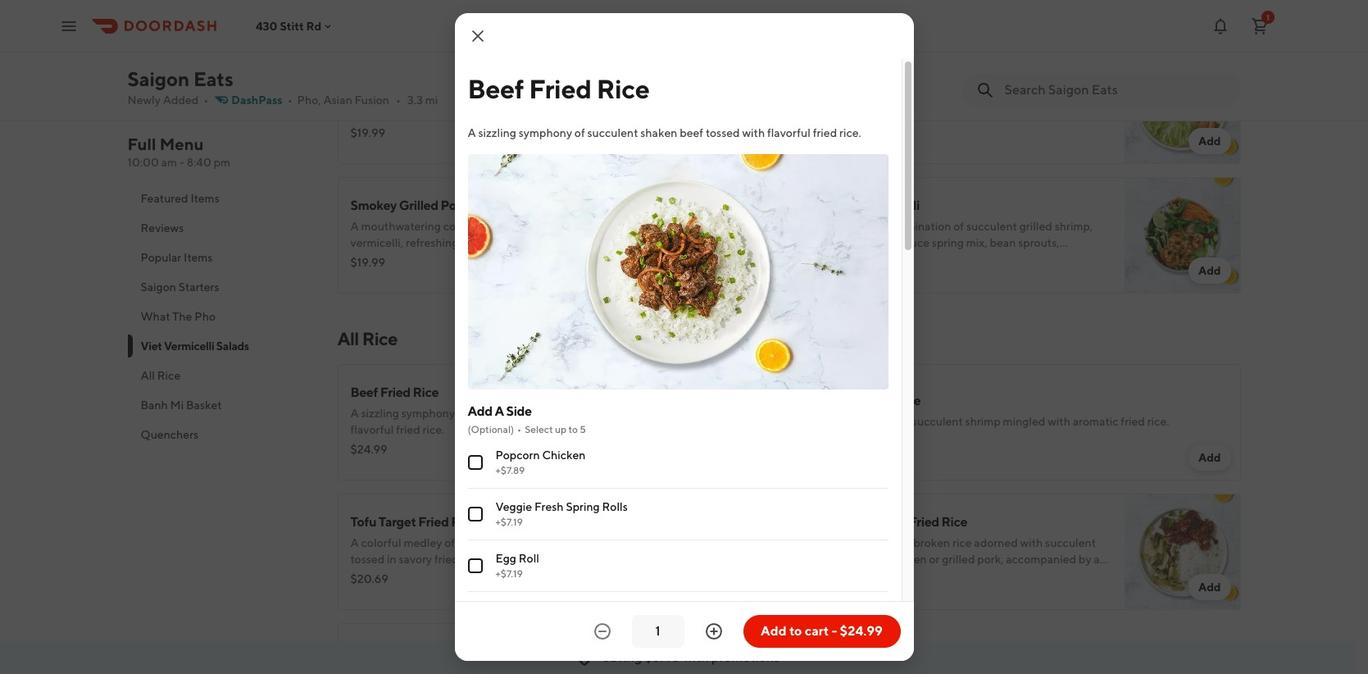 Task type: describe. For each thing, give the bounding box(es) containing it.
mint, inside bo beef vermicelli a delectable dish featuring savory grilled beef, vermicelli, crisp lettuce spring mix, bean sprouts, cucumber, carrot, mint, pineapple, all beautifully finished with a topping of crunchy peanuts and flavorful scallions.
[[351, 123, 377, 136]]

spring inside spice up chuck vermicelli a delicious and colorful plate of roasted five-spice chicken, vermicelli, crisp lettuce spring mix, bean sprouts, cucumber, carrot, refreshing mint, sweet pineapple, all topped with crunchy peanuts and vibrant scallions.
[[977, 107, 1009, 120]]

crisp inside bo beef vermicelli a delectable dish featuring savory grilled beef, vermicelli, crisp lettuce spring mix, bean sprouts, cucumber, carrot, mint, pineapple, all beautifully finished with a topping of crunchy peanuts and flavorful scallions.
[[351, 107, 375, 120]]

colorful inside spice up chuck vermicelli a delicious and colorful plate of roasted five-spice chicken, vermicelli, crisp lettuce spring mix, bean sprouts, cucumber, carrot, refreshing mint, sweet pineapple, all topped with crunchy peanuts and vibrant scallions.
[[891, 90, 931, 103]]

add for shrimply vermicelli
[[1199, 264, 1222, 277]]

+$7.19 inside egg roll +$7.19
[[496, 568, 523, 580]]

sunny-
[[809, 569, 845, 582]]

beef fried rice a sizzling symphony of succulent shaken beef tossed with flavorful fried rice. $24.99
[[351, 385, 648, 456]]

lettuce inside spice up chuck vermicelli a delicious and colorful plate of roasted five-spice chicken, vermicelli, crisp lettuce spring mix, bean sprouts, cucumber, carrot, refreshing mint, sweet pineapple, all topped with crunchy peanuts and vibrant scallions.
[[937, 107, 975, 120]]

with inside bo beef vermicelli a delectable dish featuring savory grilled beef, vermicelli, crisp lettuce spring mix, bean sprouts, cucumber, carrot, mint, pineapple, all beautifully finished with a topping of crunchy peanuts and flavorful scallions.
[[553, 123, 576, 136]]

flavors.
[[608, 553, 645, 566]]

$24.99 inside button
[[840, 623, 883, 639]]

asian
[[324, 94, 353, 107]]

a sizzling symphony of succulent shaken beef tossed with flavorful fried rice.
[[468, 126, 862, 139]]

10:00
[[128, 156, 159, 169]]

featured items button
[[128, 184, 318, 213]]

party
[[441, 644, 472, 659]]

popular items button
[[128, 243, 318, 272]]

beef fried rice dialog
[[455, 13, 914, 674]]

delectable
[[361, 90, 417, 103]]

all inside spice up chuck vermicelli a delicious and colorful plate of roasted five-spice chicken, vermicelli, crisp lettuce spring mix, bean sprouts, cucumber, carrot, refreshing mint, sweet pineapple, all topped with crunchy peanuts and vibrant scallions.
[[1077, 123, 1089, 136]]

add a side group
[[468, 403, 889, 674]]

up inside chasing chicken fried rice a colorful mosaic of broken rice adorned with succulent shrimp, tender chicken or grilled pork, accompanied by a sunny-side-up egg, crunchy onion, sweet peas, and vibrant carrots.
[[871, 569, 885, 582]]

garnished
[[588, 253, 640, 266]]

bo beef vermicelli image
[[666, 48, 783, 164]]

rice,
[[461, 553, 483, 566]]

tofu,
[[616, 536, 640, 550]]

topped inside spice up chuck vermicelli a delicious and colorful plate of roasted five-spice chicken, vermicelli, crisp lettuce spring mix, bean sprouts, cucumber, carrot, refreshing mint, sweet pineapple, all topped with crunchy peanuts and vibrant scallions.
[[809, 139, 847, 153]]

refreshing inside smokey grilled pork vermicelli a mouthwatering combination of juicy grilled pork, vermicelli, refreshing lettuce spring mix, bean sprouts, cucumber, carrot, fragrant mint, pineapple, all garnished with crunchy peanuts and fresh scallions.
[[406, 236, 459, 249]]

egg
[[496, 552, 517, 565]]

add a side (optional) • select up to 5
[[468, 404, 586, 436]]

add button for smokey grilled pork vermicelli
[[731, 258, 773, 284]]

sweet inside shrimply vermicelli a scrumptious combination of succulent grilled shrimp, vermicelli, fresh lettuce spring mix, bean sprouts, cucumber, carrot, aromatic mint, sweet pineapple, all topped with a delightful mix of peanuts and scallions.
[[979, 253, 1010, 266]]

pineapple, inside smokey grilled pork vermicelli a mouthwatering combination of juicy grilled pork, vermicelli, refreshing lettuce spring mix, bean sprouts, cucumber, carrot, fragrant mint, pineapple, all garnished with crunchy peanuts and fresh scallions.
[[517, 253, 571, 266]]

with inside shrimply vermicelli a scrumptious combination of succulent grilled shrimp, vermicelli, fresh lettuce spring mix, bean sprouts, cucumber, carrot, aromatic mint, sweet pineapple, all topped with a delightful mix of peanuts and scallions.
[[849, 269, 872, 282]]

finished
[[509, 123, 551, 136]]

dashpass •
[[232, 94, 292, 107]]

popcorn
[[496, 449, 540, 462]]

fried inside dialog
[[813, 126, 838, 139]]

lettuce inside smokey grilled pork vermicelli a mouthwatering combination of juicy grilled pork, vermicelli, refreshing lettuce spring mix, bean sprouts, cucumber, carrot, fragrant mint, pineapple, all garnished with crunchy peanuts and fresh scallions.
[[461, 236, 498, 249]]

a inside bo beef vermicelli a delectable dish featuring savory grilled beef, vermicelli, crisp lettuce spring mix, bean sprouts, cucumber, carrot, mint, pineapple, all beautifully finished with a topping of crunchy peanuts and flavorful scallions.
[[351, 90, 359, 103]]

shaken inside beef fried rice a sizzling symphony of succulent shaken beef tossed with flavorful fried rice. $24.99
[[524, 407, 561, 420]]

stitt
[[280, 19, 304, 32]]

0 vertical spatial all rice
[[338, 328, 398, 349]]

1 items, open order cart image
[[1251, 16, 1271, 36]]

with inside beef fried rice a sizzling symphony of succulent shaken beef tossed with flavorful fried rice. $24.99
[[625, 407, 648, 420]]

add for smokey grilled pork vermicelli
[[741, 264, 763, 277]]

scallions. inside smokey grilled pork vermicelli a mouthwatering combination of juicy grilled pork, vermicelli, refreshing lettuce spring mix, bean sprouts, cucumber, carrot, fragrant mint, pineapple, all garnished with crunchy peanuts and fresh scallions.
[[515, 269, 562, 282]]

popular items
[[141, 251, 213, 264]]

medley
[[404, 536, 442, 550]]

• left pho,
[[288, 94, 292, 107]]

430
[[256, 19, 278, 32]]

dashpass
[[232, 94, 283, 107]]

plate
[[933, 90, 960, 103]]

notification bell image
[[1211, 16, 1231, 36]]

a inside chasing chicken fried rice a colorful mosaic of broken rice adorned with succulent shrimp, tender chicken or grilled pork, accompanied by a sunny-side-up egg, crunchy onion, sweet peas, and vibrant carrots.
[[1094, 553, 1100, 566]]

a inside shrimply vermicelli a scrumptious combination of succulent grilled shrimp, vermicelli, fresh lettuce spring mix, bean sprouts, cucumber, carrot, aromatic mint, sweet pineapple, all topped with a delightful mix of peanuts and scallions.
[[874, 269, 881, 282]]

mi
[[170, 399, 184, 412]]

spice up chuck vermicelli a delicious and colorful plate of roasted five-spice chicken, vermicelli, crisp lettuce spring mix, bean sprouts, cucumber, carrot, refreshing mint, sweet pineapple, all topped with crunchy peanuts and vibrant scallions.
[[809, 68, 1105, 153]]

beef fried rice
[[468, 73, 650, 104]]

broken
[[914, 536, 951, 550]]

shrimp, inside chasing chicken fried rice a colorful mosaic of broken rice adorned with succulent shrimp, tender chicken or grilled pork, accompanied by a sunny-side-up egg, crunchy onion, sweet peas, and vibrant carrots.
[[809, 553, 847, 566]]

sizzling inside beef fried rice a sizzling symphony of succulent shaken beef tossed with flavorful fried rice. $24.99
[[361, 407, 399, 420]]

pm
[[214, 156, 231, 169]]

basket
[[186, 399, 222, 412]]

peanuts inside shrimply vermicelli a scrumptious combination of succulent grilled shrimp, vermicelli, fresh lettuce spring mix, bean sprouts, cucumber, carrot, aromatic mint, sweet pineapple, all topped with a delightful mix of peanuts and scallions.
[[969, 269, 1012, 282]]

shrimply vermicelli image
[[1125, 177, 1241, 294]]

featured
[[141, 192, 188, 205]]

add button for chasing chicken fried rice
[[1189, 574, 1232, 600]]

cucumber, inside spice up chuck vermicelli a delicious and colorful plate of roasted five-spice chicken, vermicelli, crisp lettuce spring mix, bean sprouts, cucumber, carrot, refreshing mint, sweet pineapple, all topped with crunchy peanuts and vibrant scallions.
[[809, 123, 864, 136]]

carrot, inside shrimply vermicelli a scrumptious combination of succulent grilled shrimp, vermicelli, fresh lettuce spring mix, bean sprouts, cucumber, carrot, aromatic mint, sweet pineapple, all topped with a delightful mix of peanuts and scallions.
[[866, 253, 900, 266]]

sweet inside spice up chuck vermicelli a delicious and colorful plate of roasted five-spice chicken, vermicelli, crisp lettuce spring mix, bean sprouts, cucumber, carrot, refreshing mint, sweet pineapple, all topped with crunchy peanuts and vibrant scallions.
[[986, 123, 1017, 136]]

succulent inside beef fried rice a sizzling symphony of succulent shaken beef tossed with flavorful fried rice. $24.99
[[470, 407, 521, 420]]

fried for shrimply fried rice a flavorful dance of succulent shrimp mingled with aromatic fried rice.
[[863, 393, 893, 408]]

bo
[[351, 68, 367, 84]]

eats
[[193, 67, 233, 90]]

add for bo beef vermicelli
[[741, 135, 763, 148]]

featuring
[[443, 90, 491, 103]]

adorned
[[975, 536, 1018, 550]]

target
[[379, 514, 416, 530]]

a inside 'shrimply fried rice a flavorful dance of succulent shrimp mingled with aromatic fried rice.'
[[809, 415, 818, 428]]

vermicelli inside shrimply vermicelli a scrumptious combination of succulent grilled shrimp, vermicelli, fresh lettuce spring mix, bean sprouts, cucumber, carrot, aromatic mint, sweet pineapple, all topped with a delightful mix of peanuts and scallions.
[[863, 198, 920, 213]]

symphony inside beef fried rice a sizzling symphony of succulent shaken beef tossed with flavorful fried rice. $24.99
[[402, 407, 455, 420]]

vermicelli inside smokey grilled pork vermicelli a mouthwatering combination of juicy grilled pork, vermicelli, refreshing lettuce spring mix, bean sprouts, cucumber, carrot, fragrant mint, pineapple, all garnished with crunchy peanuts and fresh scallions.
[[470, 198, 528, 213]]

rice inside 'tofu target fried rice a colorful medley of sautéed vegetables and crispy tofu, tossed in savory fried rice, creating a symphony of flavors. $20.69'
[[451, 514, 477, 530]]

mosaic
[[862, 536, 899, 550]]

vibrant inside chasing chicken fried rice a colorful mosaic of broken rice adorned with succulent shrimp, tender chicken or grilled pork, accompanied by a sunny-side-up egg, crunchy onion, sweet peas, and vibrant carrots.
[[809, 586, 846, 599]]

bean inside spice up chuck vermicelli a delicious and colorful plate of roasted five-spice chicken, vermicelli, crisp lettuce spring mix, bean sprouts, cucumber, carrot, refreshing mint, sweet pineapple, all topped with crunchy peanuts and vibrant scallions.
[[1035, 107, 1061, 120]]

sprouts, inside bo beef vermicelli a delectable dish featuring savory grilled beef, vermicelli, crisp lettuce spring mix, bean sprouts, cucumber, carrot, mint, pineapple, all beautifully finished with a topping of crunchy peanuts and flavorful scallions.
[[504, 107, 545, 120]]

• down eats
[[204, 94, 209, 107]]

and inside bo beef vermicelli a delectable dish featuring savory grilled beef, vermicelli, crisp lettuce spring mix, bean sprouts, cucumber, carrot, mint, pineapple, all beautifully finished with a topping of crunchy peanuts and flavorful scallions.
[[439, 139, 459, 153]]

succulent inside shrimply vermicelli a scrumptious combination of succulent grilled shrimp, vermicelli, fresh lettuce spring mix, bean sprouts, cucumber, carrot, aromatic mint, sweet pineapple, all topped with a delightful mix of peanuts and scallions.
[[967, 220, 1018, 233]]

roll
[[519, 552, 540, 565]]

a inside bo beef vermicelli a delectable dish featuring savory grilled beef, vermicelli, crisp lettuce spring mix, bean sprouts, cucumber, carrot, mint, pineapple, all beautifully finished with a topping of crunchy peanuts and flavorful scallions.
[[578, 123, 584, 136]]

egg,
[[887, 569, 910, 582]]

0 horizontal spatial salads
[[216, 340, 249, 353]]

$19.99 for smokey
[[351, 256, 386, 269]]

1 button
[[1244, 9, 1277, 42]]

$24.99 inside beef fried rice a sizzling symphony of succulent shaken beef tossed with flavorful fried rice. $24.99
[[351, 443, 388, 456]]

onion,
[[956, 569, 988, 582]]

tossed inside 'tofu target fried rice a colorful medley of sautéed vegetables and crispy tofu, tossed in savory fried rice, creating a symphony of flavors. $20.69'
[[351, 553, 385, 566]]

cart
[[805, 623, 829, 639]]

carrot, inside spice up chuck vermicelli a delicious and colorful plate of roasted five-spice chicken, vermicelli, crisp lettuce spring mix, bean sprouts, cucumber, carrot, refreshing mint, sweet pineapple, all topped with crunchy peanuts and vibrant scallions.
[[866, 123, 900, 136]]

chasing
[[809, 514, 857, 530]]

sizzling inside beef fried rice dialog
[[479, 126, 517, 139]]

bean inside bo beef vermicelli a delectable dish featuring savory grilled beef, vermicelli, crisp lettuce spring mix, bean sprouts, cucumber, carrot, mint, pineapple, all beautifully finished with a topping of crunchy peanuts and flavorful scallions.
[[475, 107, 501, 120]]

juicy
[[524, 220, 549, 233]]

Current quantity is 1 number field
[[642, 623, 675, 641]]

• inside the "add a side (optional) • select up to 5"
[[518, 423, 522, 436]]

egg roll +$7.19
[[496, 552, 540, 580]]

beef inside bo beef vermicelli a delectable dish featuring savory grilled beef, vermicelli, crisp lettuce spring mix, bean sprouts, cucumber, carrot, mint, pineapple, all beautifully finished with a topping of crunchy peanuts and flavorful scallions.
[[369, 68, 396, 84]]

vermicelli left the close beef fried rice icon
[[374, 11, 453, 33]]

add button for tofu target fried rice
[[731, 574, 773, 600]]

vermicelli down the
[[164, 340, 214, 353]]

• left 3.3
[[396, 94, 401, 107]]

symphony inside beef fried rice dialog
[[519, 126, 573, 139]]

tofu
[[351, 514, 377, 530]]

succulent inside 'shrimply fried rice a flavorful dance of succulent shrimp mingled with aromatic fried rice.'
[[913, 415, 964, 428]]

rice inside dialog
[[597, 73, 650, 104]]

0 vertical spatial salads
[[457, 11, 508, 33]]

chuck
[[863, 68, 901, 84]]

spice up chuck vermicelli image
[[1125, 48, 1241, 164]]

1
[[1267, 12, 1271, 22]]

added
[[163, 94, 199, 107]]

saigon starters button
[[128, 272, 318, 302]]

vermicelli, inside spice up chuck vermicelli a delicious and colorful plate of roasted five-spice chicken, vermicelli, crisp lettuce spring mix, bean sprouts, cucumber, carrot, refreshing mint, sweet pineapple, all topped with crunchy peanuts and vibrant scallions.
[[855, 107, 908, 120]]

side-
[[845, 569, 871, 582]]

beef inside dialog
[[680, 126, 704, 139]]

+$7.89
[[496, 464, 525, 477]]

carrot, inside bo beef vermicelli a delectable dish featuring savory grilled beef, vermicelli, crisp lettuce spring mix, bean sprouts, cucumber, carrot, mint, pineapple, all beautifully finished with a topping of crunchy peanuts and flavorful scallions.
[[604, 107, 638, 120]]

none checkbox inside add a side group
[[468, 559, 483, 574]]

fusion
[[355, 94, 390, 107]]

accompanied
[[1007, 553, 1077, 566]]

vermicelli, inside smokey grilled pork vermicelli a mouthwatering combination of juicy grilled pork, vermicelli, refreshing lettuce spring mix, bean sprouts, cucumber, carrot, fragrant mint, pineapple, all garnished with crunchy peanuts and fresh scallions.
[[351, 236, 404, 249]]

topping
[[586, 123, 627, 136]]

$19.99 for spice
[[809, 126, 844, 139]]

shrimp
[[966, 415, 1001, 428]]

beef,
[[564, 90, 590, 103]]

fried for beef fried rice a sizzling symphony of succulent shaken beef tossed with flavorful fried rice. $24.99
[[380, 385, 411, 400]]

banh mi basket button
[[128, 390, 318, 420]]

popular
[[141, 251, 181, 264]]

mingled
[[1004, 415, 1046, 428]]

fried inside 'tofu target fried rice a colorful medley of sautéed vegetables and crispy tofu, tossed in savory fried rice, creating a symphony of flavors. $20.69'
[[435, 553, 459, 566]]

with inside spice up chuck vermicelli a delicious and colorful plate of roasted five-spice chicken, vermicelli, crisp lettuce spring mix, bean sprouts, cucumber, carrot, refreshing mint, sweet pineapple, all topped with crunchy peanuts and vibrant scallions.
[[849, 139, 872, 153]]

delightful
[[883, 269, 934, 282]]

refreshing inside spice up chuck vermicelli a delicious and colorful plate of roasted five-spice chicken, vermicelli, crisp lettuce spring mix, bean sprouts, cucumber, carrot, refreshing mint, sweet pineapple, all topped with crunchy peanuts and vibrant scallions.
[[902, 123, 955, 136]]

five-
[[1016, 90, 1040, 103]]

chicken for popcorn
[[542, 449, 586, 462]]

beef fried rice image
[[666, 364, 783, 481]]

and down the chuck at the right
[[869, 90, 888, 103]]

grilled inside shrimply vermicelli a scrumptious combination of succulent grilled shrimp, vermicelli, fresh lettuce spring mix, bean sprouts, cucumber, carrot, aromatic mint, sweet pineapple, all topped with a delightful mix of peanuts and scallions.
[[1020, 220, 1053, 233]]

chicken for chasing
[[859, 514, 907, 530]]

newly added •
[[128, 94, 209, 107]]

increase quantity by 1 image
[[704, 622, 724, 641]]

savory inside bo beef vermicelli a delectable dish featuring savory grilled beef, vermicelli, crisp lettuce spring mix, bean sprouts, cucumber, carrot, mint, pineapple, all beautifully finished with a topping of crunchy peanuts and flavorful scallions.
[[493, 90, 527, 103]]

grilled inside chasing chicken fried rice a colorful mosaic of broken rice adorned with succulent shrimp, tender chicken or grilled pork, accompanied by a sunny-side-up egg, crunchy onion, sweet peas, and vibrant carrots.
[[943, 553, 976, 566]]

lettuce inside shrimply vermicelli a scrumptious combination of succulent grilled shrimp, vermicelli, fresh lettuce spring mix, bean sprouts, cucumber, carrot, aromatic mint, sweet pineapple, all topped with a delightful mix of peanuts and scallions.
[[893, 236, 930, 249]]

to inside the "add a side (optional) • select up to 5"
[[569, 423, 578, 436]]

pork, inside chasing chicken fried rice a colorful mosaic of broken rice adorned with succulent shrimp, tender chicken or grilled pork, accompanied by a sunny-side-up egg, crunchy onion, sweet peas, and vibrant carrots.
[[978, 553, 1004, 566]]

1 horizontal spatial all
[[338, 328, 359, 349]]

sprouts, inside smokey grilled pork vermicelli a mouthwatering combination of juicy grilled pork, vermicelli, refreshing lettuce spring mix, bean sprouts, cucumber, carrot, fragrant mint, pineapple, all garnished with crunchy peanuts and fresh scallions.
[[587, 236, 628, 249]]

veggie
[[496, 501, 532, 514]]

fried inside 'tofu target fried rice a colorful medley of sautéed vegetables and crispy tofu, tossed in savory fried rice, creating a symphony of flavors. $20.69'
[[419, 514, 449, 530]]

pork, inside smokey grilled pork vermicelli a mouthwatering combination of juicy grilled pork, vermicelli, refreshing lettuce spring mix, bean sprouts, cucumber, carrot, fragrant mint, pineapple, all garnished with crunchy peanuts and fresh scallions.
[[586, 220, 613, 233]]

tofu target fried rice a colorful medley of sautéed vegetables and crispy tofu, tossed in savory fried rice, creating a symphony of flavors. $20.69
[[351, 514, 645, 586]]

sprouts, inside spice up chuck vermicelli a delicious and colorful plate of roasted five-spice chicken, vermicelli, crisp lettuce spring mix, bean sprouts, cucumber, carrot, refreshing mint, sweet pineapple, all topped with crunchy peanuts and vibrant scallions.
[[1063, 107, 1105, 120]]

rolls
[[602, 501, 628, 514]]

mix
[[936, 269, 954, 282]]

or
[[930, 553, 940, 566]]

starters
[[179, 281, 219, 294]]

topped inside shrimply vermicelli a scrumptious combination of succulent grilled shrimp, vermicelli, fresh lettuce spring mix, bean sprouts, cucumber, carrot, aromatic mint, sweet pineapple, all topped with a delightful mix of peanuts and scallions.
[[809, 269, 847, 282]]

bo beef vermicelli a delectable dish featuring savory grilled beef, vermicelli, crisp lettuce spring mix, bean sprouts, cucumber, carrot, mint, pineapple, all beautifully finished with a topping of crunchy peanuts and flavorful scallions.
[[351, 68, 646, 153]]

$22.89
[[809, 256, 845, 269]]

(optional)
[[468, 423, 514, 436]]

dance
[[866, 415, 898, 428]]

saigon eats
[[128, 67, 233, 90]]

combination inside smokey grilled pork vermicelli a mouthwatering combination of juicy grilled pork, vermicelli, refreshing lettuce spring mix, bean sprouts, cucumber, carrot, fragrant mint, pineapple, all garnished with crunchy peanuts and fresh scallions.
[[444, 220, 509, 233]]

1 horizontal spatial viet vermicelli salads
[[338, 11, 508, 33]]

up
[[844, 68, 861, 84]]

quenchers
[[141, 428, 199, 441]]

am
[[161, 156, 177, 169]]

of right mix
[[957, 269, 967, 282]]

delicious
[[820, 90, 866, 103]]

savory inside 'tofu target fried rice a colorful medley of sautéed vegetables and crispy tofu, tossed in savory fried rice, creating a symphony of flavors. $20.69'
[[399, 553, 432, 566]]

smokey grilled pork vermicelli a mouthwatering combination of juicy grilled pork, vermicelli, refreshing lettuce spring mix, bean sprouts, cucumber, carrot, fragrant mint, pineapple, all garnished with crunchy peanuts and fresh scallions.
[[351, 198, 640, 282]]



Task type: vqa. For each thing, say whether or not it's contained in the screenshot.
0.5 MI • 19 MIN •
no



Task type: locate. For each thing, give the bounding box(es) containing it.
pho,
[[297, 94, 321, 107]]

peanuts inside smokey grilled pork vermicelli a mouthwatering combination of juicy grilled pork, vermicelli, refreshing lettuce spring mix, bean sprouts, cucumber, carrot, fragrant mint, pineapple, all garnished with crunchy peanuts and fresh scallions.
[[420, 269, 462, 282]]

refreshing down mouthwatering on the left top of the page
[[406, 236, 459, 249]]

mint, down pho, asian fusion • 3.3 mi
[[351, 123, 377, 136]]

0 horizontal spatial $24.99
[[351, 443, 388, 456]]

aromatic right mingled
[[1073, 415, 1119, 428]]

the
[[173, 310, 192, 323]]

1 vertical spatial aromatic
[[1073, 415, 1119, 428]]

a right by
[[1094, 553, 1100, 566]]

tossed
[[706, 126, 740, 139], [589, 407, 623, 420], [351, 553, 385, 566]]

pork right 'grilled'
[[441, 198, 468, 213]]

popcorn chicken +$7.89
[[496, 449, 586, 477]]

cucumber, inside smokey grilled pork vermicelli a mouthwatering combination of juicy grilled pork, vermicelli, refreshing lettuce spring mix, bean sprouts, cucumber, carrot, fragrant mint, pineapple, all garnished with crunchy peanuts and fresh scallions.
[[351, 253, 405, 266]]

of inside smokey grilled pork vermicelli a mouthwatering combination of juicy grilled pork, vermicelli, refreshing lettuce spring mix, bean sprouts, cucumber, carrot, fragrant mint, pineapple, all garnished with crunchy peanuts and fresh scallions.
[[511, 220, 522, 233]]

rice inside beef fried rice a sizzling symphony of succulent shaken beef tossed with flavorful fried rice. $24.99
[[413, 385, 439, 400]]

and down beautifully
[[439, 139, 459, 153]]

0 horizontal spatial -
[[180, 156, 185, 169]]

items for popular items
[[184, 251, 213, 264]]

a inside 'tofu target fried rice a colorful medley of sautéed vegetables and crispy tofu, tossed in savory fried rice, creating a symphony of flavors. $20.69'
[[531, 553, 537, 566]]

banh mi basket
[[141, 399, 222, 412]]

saigon for saigon eats
[[128, 67, 190, 90]]

viet down the what
[[141, 340, 162, 353]]

0 horizontal spatial up
[[555, 423, 567, 436]]

rice. inside 'shrimply fried rice a flavorful dance of succulent shrimp mingled with aromatic fried rice.'
[[1148, 415, 1170, 428]]

scallions. inside bo beef vermicelli a delectable dish featuring savory grilled beef, vermicelli, crisp lettuce spring mix, bean sprouts, cucumber, carrot, mint, pineapple, all beautifully finished with a topping of crunchy peanuts and flavorful scallions.
[[507, 139, 554, 153]]

1 horizontal spatial rice.
[[840, 126, 862, 139]]

+$7.19 down the veggie
[[496, 516, 523, 528]]

1 vertical spatial fresh
[[486, 269, 512, 282]]

0 horizontal spatial crisp
[[351, 107, 375, 120]]

• down the side
[[518, 423, 522, 436]]

peanuts down fragrant
[[420, 269, 462, 282]]

close beef fried rice image
[[468, 26, 488, 46]]

vermicelli, down the chuck at the right
[[855, 107, 908, 120]]

chasing chicken fried rice a colorful mosaic of broken rice adorned with succulent shrimp, tender chicken or grilled pork, accompanied by a sunny-side-up egg, crunchy onion, sweet peas, and vibrant carrots.
[[809, 514, 1100, 599]]

0 vertical spatial vibrant
[[985, 139, 1022, 153]]

shrimply for shrimply fried rice
[[809, 393, 860, 408]]

vermicelli up plate
[[904, 68, 961, 84]]

peas,
[[1024, 569, 1051, 582]]

shaken right topping
[[641, 126, 678, 139]]

up
[[555, 423, 567, 436], [871, 569, 885, 582]]

in
[[387, 553, 397, 566]]

smokey grilled pork vermicelli image
[[666, 177, 783, 294]]

to left cart
[[790, 623, 803, 639]]

pineapple, inside shrimply vermicelli a scrumptious combination of succulent grilled shrimp, vermicelli, fresh lettuce spring mix, bean sprouts, cucumber, carrot, aromatic mint, sweet pineapple, all topped with a delightful mix of peanuts and scallions.
[[1013, 253, 1067, 266]]

430 stitt rd
[[256, 19, 322, 32]]

pork, down adorned
[[978, 553, 1004, 566]]

viet vermicelli salads up the dish on the left of page
[[338, 11, 508, 33]]

1 horizontal spatial chicken
[[859, 514, 907, 530]]

$24.99 up tofu
[[351, 443, 388, 456]]

1 topped from the top
[[809, 139, 847, 153]]

cucumber,
[[547, 107, 602, 120], [809, 123, 864, 136], [351, 253, 405, 266], [809, 253, 864, 266]]

1 horizontal spatial tossed
[[589, 407, 623, 420]]

0 vertical spatial shaken
[[641, 126, 678, 139]]

sizzling
[[479, 126, 517, 139], [361, 407, 399, 420]]

mint, inside shrimply vermicelli a scrumptious combination of succulent grilled shrimp, vermicelli, fresh lettuce spring mix, bean sprouts, cucumber, carrot, aromatic mint, sweet pineapple, all topped with a delightful mix of peanuts and scallions.
[[950, 253, 977, 266]]

add inside button
[[761, 623, 787, 639]]

$19.99 for bo
[[351, 126, 386, 139]]

1 horizontal spatial shaken
[[641, 126, 678, 139]]

Item Search search field
[[1005, 81, 1228, 99]]

chasing chicken fried rice image
[[1125, 494, 1241, 610]]

combination up delightful
[[886, 220, 952, 233]]

0 horizontal spatial viet vermicelli salads
[[141, 340, 249, 353]]

pineapple,
[[379, 123, 434, 136], [1019, 123, 1074, 136], [517, 253, 571, 266], [1013, 253, 1067, 266]]

0 vertical spatial all
[[338, 328, 359, 349]]

saigon up newly added •
[[128, 67, 190, 90]]

shrimply for shrimply vermicelli
[[809, 198, 860, 213]]

1 vertical spatial shrimply
[[809, 393, 860, 408]]

1 vertical spatial viet
[[141, 340, 162, 353]]

1 vertical spatial saigon
[[141, 281, 176, 294]]

bean inside smokey grilled pork vermicelli a mouthwatering combination of juicy grilled pork, vermicelli, refreshing lettuce spring mix, bean sprouts, cucumber, carrot, fragrant mint, pineapple, all garnished with crunchy peanuts and fresh scallions.
[[559, 236, 585, 249]]

reviews button
[[128, 213, 318, 243]]

1 vertical spatial $24.99
[[840, 623, 883, 639]]

0 vertical spatial sizzling
[[479, 126, 517, 139]]

0 vertical spatial beef
[[680, 126, 704, 139]]

mouthwatering
[[361, 220, 441, 233]]

pho, asian fusion • 3.3 mi
[[297, 94, 438, 107]]

1 horizontal spatial beef
[[680, 126, 704, 139]]

lettuce up delightful
[[893, 236, 930, 249]]

1 horizontal spatial up
[[871, 569, 885, 582]]

sprouts, inside shrimply vermicelli a scrumptious combination of succulent grilled shrimp, vermicelli, fresh lettuce spring mix, bean sprouts, cucumber, carrot, aromatic mint, sweet pineapple, all topped with a delightful mix of peanuts and scallions.
[[1019, 236, 1060, 249]]

mix, inside bo beef vermicelli a delectable dish featuring savory grilled beef, vermicelli, crisp lettuce spring mix, bean sprouts, cucumber, carrot, mint, pineapple, all beautifully finished with a topping of crunchy peanuts and flavorful scallions.
[[452, 107, 473, 120]]

spring inside shrimply vermicelli a scrumptious combination of succulent grilled shrimp, vermicelli, fresh lettuce spring mix, bean sprouts, cucumber, carrot, aromatic mint, sweet pineapple, all topped with a delightful mix of peanuts and scallions.
[[932, 236, 965, 249]]

0 vertical spatial shrimply
[[809, 198, 860, 213]]

1 vertical spatial refreshing
[[406, 236, 459, 249]]

spice
[[809, 68, 841, 84]]

pork, up garnished at the top left of the page
[[586, 220, 613, 233]]

pineapple, inside bo beef vermicelli a delectable dish featuring savory grilled beef, vermicelli, crisp lettuce spring mix, bean sprouts, cucumber, carrot, mint, pineapple, all beautifully finished with a topping of crunchy peanuts and flavorful scallions.
[[379, 123, 434, 136]]

of inside beef fried rice dialog
[[575, 126, 585, 139]]

0 vertical spatial to
[[569, 423, 578, 436]]

1 horizontal spatial pork,
[[978, 553, 1004, 566]]

vermicelli up scrumptious
[[863, 198, 920, 213]]

5
[[580, 423, 586, 436]]

what the pho button
[[128, 302, 318, 331]]

1 shrimply from the top
[[809, 198, 860, 213]]

1 vertical spatial -
[[832, 623, 838, 639]]

carrot, left fragrant
[[408, 253, 442, 266]]

0 horizontal spatial pork,
[[586, 220, 613, 233]]

crunchy
[[351, 139, 393, 153], [874, 139, 916, 153], [376, 269, 418, 282], [912, 569, 954, 582]]

mint, down roasted
[[957, 123, 984, 136]]

3.3
[[407, 94, 423, 107]]

0 horizontal spatial shaken
[[524, 407, 561, 420]]

pork inside smokey grilled pork vermicelli a mouthwatering combination of juicy grilled pork, vermicelli, refreshing lettuce spring mix, bean sprouts, cucumber, carrot, fragrant mint, pineapple, all garnished with crunchy peanuts and fresh scallions.
[[441, 198, 468, 213]]

rice inside 'shrimply fried rice a flavorful dance of succulent shrimp mingled with aromatic fried rice.'
[[895, 393, 921, 408]]

vermicelli inside bo beef vermicelli a delectable dish featuring savory grilled beef, vermicelli, crisp lettuce spring mix, bean sprouts, cucumber, carrot, mint, pineapple, all beautifully finished with a topping of crunchy peanuts and flavorful scallions.
[[399, 68, 456, 84]]

colorful inside chasing chicken fried rice a colorful mosaic of broken rice adorned with succulent shrimp, tender chicken or grilled pork, accompanied by a sunny-side-up egg, crunchy onion, sweet peas, and vibrant carrots.
[[820, 536, 860, 550]]

rice. inside beef fried rice dialog
[[840, 126, 862, 139]]

$19.99 down pho, asian fusion • 3.3 mi
[[351, 126, 386, 139]]

spring down roasted
[[977, 107, 1009, 120]]

1 vertical spatial up
[[871, 569, 885, 582]]

all rice button
[[128, 361, 318, 390]]

0 horizontal spatial tossed
[[351, 553, 385, 566]]

1 horizontal spatial combination
[[886, 220, 952, 233]]

crisp inside spice up chuck vermicelli a delicious and colorful plate of roasted five-spice chicken, vermicelli, crisp lettuce spring mix, bean sprouts, cucumber, carrot, refreshing mint, sweet pineapple, all topped with crunchy peanuts and vibrant scallions.
[[910, 107, 935, 120]]

spring
[[566, 501, 600, 514]]

lettuce inside bo beef vermicelli a delectable dish featuring savory grilled beef, vermicelli, crisp lettuce spring mix, bean sprouts, cucumber, carrot, mint, pineapple, all beautifully finished with a topping of crunchy peanuts and flavorful scallions.
[[378, 107, 415, 120]]

beef for beef fried rice a sizzling symphony of succulent shaken beef tossed with flavorful fried rice. $24.99
[[351, 385, 378, 400]]

0 vertical spatial up
[[555, 423, 567, 436]]

decrease quantity by 1 image
[[593, 622, 612, 641]]

flavorful inside beef fried rice dialog
[[768, 126, 811, 139]]

a down vegetables
[[531, 553, 537, 566]]

None checkbox
[[468, 455, 483, 470], [468, 507, 483, 522], [468, 455, 483, 470], [468, 507, 483, 522]]

scallions. inside spice up chuck vermicelli a delicious and colorful plate of roasted five-spice chicken, vermicelli, crisp lettuce spring mix, bean sprouts, cucumber, carrot, refreshing mint, sweet pineapple, all topped with crunchy peanuts and vibrant scallions.
[[1024, 139, 1071, 153]]

rice. inside beef fried rice a sizzling symphony of succulent shaken beef tossed with flavorful fried rice. $24.99
[[423, 423, 445, 436]]

1 horizontal spatial salads
[[457, 11, 508, 33]]

of inside spice up chuck vermicelli a delicious and colorful plate of roasted five-spice chicken, vermicelli, crisp lettuce spring mix, bean sprouts, cucumber, carrot, refreshing mint, sweet pineapple, all topped with crunchy peanuts and vibrant scallions.
[[962, 90, 973, 103]]

chicken down 5
[[542, 449, 586, 462]]

peanuts inside spice up chuck vermicelli a delicious and colorful plate of roasted five-spice chicken, vermicelli, crisp lettuce spring mix, bean sprouts, cucumber, carrot, refreshing mint, sweet pineapple, all topped with crunchy peanuts and vibrant scallions.
[[919, 139, 961, 153]]

0 horizontal spatial colorful
[[361, 536, 402, 550]]

to inside button
[[790, 623, 803, 639]]

up up carrots. at the bottom of page
[[871, 569, 885, 582]]

and down fragrant
[[464, 269, 484, 282]]

1 horizontal spatial fresh
[[864, 236, 891, 249]]

add button for spice up chuck vermicelli
[[1189, 128, 1232, 154]]

0 vertical spatial aromatic
[[902, 253, 948, 266]]

aromatic inside 'shrimply fried rice a flavorful dance of succulent shrimp mingled with aromatic fried rice.'
[[1073, 415, 1119, 428]]

1 vertical spatial chicken
[[859, 514, 907, 530]]

2 crisp from the left
[[910, 107, 935, 120]]

0 vertical spatial pork
[[441, 198, 468, 213]]

lettuce up fragrant
[[461, 236, 498, 249]]

symphony
[[519, 126, 573, 139], [402, 407, 455, 420], [539, 553, 593, 566]]

what
[[141, 310, 170, 323]]

0 horizontal spatial vibrant
[[809, 586, 846, 599]]

shaken up select at the left bottom of page
[[524, 407, 561, 420]]

succulent
[[588, 126, 639, 139], [967, 220, 1018, 233], [470, 407, 521, 420], [913, 415, 964, 428], [1046, 536, 1097, 550]]

colorful for chasing chicken fried rice
[[820, 536, 860, 550]]

items for featured items
[[191, 192, 220, 205]]

vermicelli, inside shrimply vermicelli a scrumptious combination of succulent grilled shrimp, vermicelli, fresh lettuce spring mix, bean sprouts, cucumber, carrot, aromatic mint, sweet pineapple, all topped with a delightful mix of peanuts and scallions.
[[809, 236, 862, 249]]

0 horizontal spatial rice.
[[423, 423, 445, 436]]

+$7.19
[[496, 516, 523, 528], [496, 568, 523, 580]]

vibrant inside spice up chuck vermicelli a delicious and colorful plate of roasted five-spice chicken, vermicelli, crisp lettuce spring mix, bean sprouts, cucumber, carrot, refreshing mint, sweet pineapple, all topped with crunchy peanuts and vibrant scallions.
[[985, 139, 1022, 153]]

viet vermicelli salads down pho
[[141, 340, 249, 353]]

beef for beef fried rice
[[468, 73, 524, 104]]

sprouts,
[[504, 107, 545, 120], [1063, 107, 1105, 120], [587, 236, 628, 249], [1019, 236, 1060, 249]]

2 +$7.19 from the top
[[496, 568, 523, 580]]

all
[[437, 123, 449, 136], [1077, 123, 1089, 136], [574, 253, 586, 266], [1070, 253, 1082, 266]]

rd
[[306, 19, 322, 32]]

mint, inside smokey grilled pork vermicelli a mouthwatering combination of juicy grilled pork, vermicelli, refreshing lettuce spring mix, bean sprouts, cucumber, carrot, fragrant mint, pineapple, all garnished with crunchy peanuts and fresh scallions.
[[488, 253, 514, 266]]

0 horizontal spatial shrimp,
[[809, 553, 847, 566]]

crunchy down mouthwatering on the left top of the page
[[376, 269, 418, 282]]

featured items
[[141, 192, 220, 205]]

add to cart - $24.99
[[761, 623, 883, 639]]

of down crispy
[[595, 553, 606, 566]]

spring inside bo beef vermicelli a delectable dish featuring savory grilled beef, vermicelli, crisp lettuce spring mix, bean sprouts, cucumber, carrot, mint, pineapple, all beautifully finished with a topping of crunchy peanuts and flavorful scallions.
[[417, 107, 449, 120]]

cucumber, down beef,
[[547, 107, 602, 120]]

0 horizontal spatial all
[[141, 369, 155, 382]]

saigon for saigon starters
[[141, 281, 176, 294]]

1 horizontal spatial to
[[790, 623, 803, 639]]

refreshing
[[902, 123, 955, 136], [406, 236, 459, 249]]

lettuce
[[378, 107, 415, 120], [937, 107, 975, 120], [461, 236, 498, 249], [893, 236, 930, 249]]

crisp down plate
[[910, 107, 935, 120]]

colorful for tofu target fried rice
[[361, 536, 402, 550]]

all inside all rice "button"
[[141, 369, 155, 382]]

a inside beef fried rice a sizzling symphony of succulent shaken beef tossed with flavorful fried rice. $24.99
[[351, 407, 359, 420]]

beef inside beef fried rice a sizzling symphony of succulent shaken beef tossed with flavorful fried rice. $24.99
[[563, 407, 587, 420]]

beef
[[369, 68, 396, 84], [468, 73, 524, 104], [351, 385, 378, 400]]

tossed inside beef fried rice a sizzling symphony of succulent shaken beef tossed with flavorful fried rice. $24.99
[[589, 407, 623, 420]]

vermicelli, up topping
[[592, 90, 646, 103]]

mix, inside shrimply vermicelli a scrumptious combination of succulent grilled shrimp, vermicelli, fresh lettuce spring mix, bean sprouts, cucumber, carrot, aromatic mint, sweet pineapple, all topped with a delightful mix of peanuts and scallions.
[[967, 236, 988, 249]]

0 vertical spatial savory
[[493, 90, 527, 103]]

$19.99 down mouthwatering on the left top of the page
[[351, 256, 386, 269]]

smokey
[[351, 198, 397, 213]]

of inside chasing chicken fried rice a colorful mosaic of broken rice adorned with succulent shrimp, tender chicken or grilled pork, accompanied by a sunny-side-up egg, crunchy onion, sweet peas, and vibrant carrots.
[[901, 536, 912, 550]]

aromatic up delightful
[[902, 253, 948, 266]]

carrot, down delicious
[[866, 123, 900, 136]]

sweet inside chasing chicken fried rice a colorful mosaic of broken rice adorned with succulent shrimp, tender chicken or grilled pork, accompanied by a sunny-side-up egg, crunchy onion, sweet peas, and vibrant carrots.
[[991, 569, 1022, 582]]

of right plate
[[962, 90, 973, 103]]

and down roasted
[[963, 139, 983, 153]]

0 vertical spatial +$7.19
[[496, 516, 523, 528]]

0 horizontal spatial sizzling
[[361, 407, 399, 420]]

vermicelli up juicy
[[470, 198, 528, 213]]

1 horizontal spatial $24.99
[[840, 623, 883, 639]]

1 horizontal spatial pork
[[441, 198, 468, 213]]

0 vertical spatial symphony
[[519, 126, 573, 139]]

to left 5
[[569, 423, 578, 436]]

1 horizontal spatial all rice
[[338, 328, 398, 349]]

$24.99 down carrots. at the bottom of page
[[840, 623, 883, 639]]

1 horizontal spatial -
[[832, 623, 838, 639]]

add for spice up chuck vermicelli
[[1199, 135, 1222, 148]]

with inside chasing chicken fried rice a colorful mosaic of broken rice adorned with succulent shrimp, tender chicken or grilled pork, accompanied by a sunny-side-up egg, crunchy onion, sweet peas, and vibrant carrots.
[[1021, 536, 1044, 550]]

spring inside smokey grilled pork vermicelli a mouthwatering combination of juicy grilled pork, vermicelli, refreshing lettuce spring mix, bean sprouts, cucumber, carrot, fragrant mint, pineapple, all garnished with crunchy peanuts and fresh scallions.
[[501, 236, 533, 249]]

0 horizontal spatial refreshing
[[406, 236, 459, 249]]

0 horizontal spatial all rice
[[141, 369, 181, 382]]

beef inside beef fried rice a sizzling symphony of succulent shaken beef tossed with flavorful fried rice. $24.99
[[351, 385, 378, 400]]

None checkbox
[[468, 559, 483, 574]]

reviews
[[141, 221, 184, 235]]

0 horizontal spatial pork
[[351, 644, 378, 659]]

carrot, up topping
[[604, 107, 638, 120]]

crunchy inside smokey grilled pork vermicelli a mouthwatering combination of juicy grilled pork, vermicelli, refreshing lettuce spring mix, bean sprouts, cucumber, carrot, fragrant mint, pineapple, all garnished with crunchy peanuts and fresh scallions.
[[376, 269, 418, 282]]

mint, up mix
[[950, 253, 977, 266]]

1 horizontal spatial refreshing
[[902, 123, 955, 136]]

lettuce down plate
[[937, 107, 975, 120]]

vermicelli
[[374, 11, 453, 33], [399, 68, 456, 84], [904, 68, 961, 84], [470, 198, 528, 213], [863, 198, 920, 213], [164, 340, 214, 353]]

vermicelli, inside bo beef vermicelli a delectable dish featuring savory grilled beef, vermicelli, crisp lettuce spring mix, bean sprouts, cucumber, carrot, mint, pineapple, all beautifully finished with a topping of crunchy peanuts and flavorful scallions.
[[592, 90, 646, 103]]

banh
[[141, 399, 168, 412]]

fried for beef fried rice
[[529, 73, 592, 104]]

2 combination from the left
[[886, 220, 952, 233]]

pork down the $20.69
[[351, 644, 378, 659]]

cucumber, down scrumptious
[[809, 253, 864, 266]]

1 vertical spatial all
[[141, 369, 155, 382]]

colorful down the chuck at the right
[[891, 90, 931, 103]]

carrots.
[[848, 586, 887, 599]]

with inside beef fried rice dialog
[[743, 126, 765, 139]]

refreshing down plate
[[902, 123, 955, 136]]

peanuts right mix
[[969, 269, 1012, 282]]

bean inside shrimply vermicelli a scrumptious combination of succulent grilled shrimp, vermicelli, fresh lettuce spring mix, bean sprouts, cucumber, carrot, aromatic mint, sweet pineapple, all topped with a delightful mix of peanuts and scallions.
[[990, 236, 1017, 249]]

colorful
[[891, 90, 931, 103], [361, 536, 402, 550], [820, 536, 860, 550]]

and inside smokey grilled pork vermicelli a mouthwatering combination of juicy grilled pork, vermicelli, refreshing lettuce spring mix, bean sprouts, cucumber, carrot, fragrant mint, pineapple, all garnished with crunchy peanuts and fresh scallions.
[[464, 269, 484, 282]]

fried for pork fried rice party
[[380, 644, 410, 659]]

rice.
[[840, 126, 862, 139], [1148, 415, 1170, 428], [423, 423, 445, 436]]

peanuts down 3.3
[[395, 139, 437, 153]]

- inside button
[[832, 623, 838, 639]]

rice
[[953, 536, 972, 550]]

salads up all rice "button"
[[216, 340, 249, 353]]

$19.99 down chicken,
[[809, 126, 844, 139]]

add for tofu target fried rice
[[741, 581, 763, 594]]

add inside the "add a side (optional) • select up to 5"
[[468, 404, 493, 419]]

with
[[553, 123, 576, 136], [743, 126, 765, 139], [849, 139, 872, 153], [351, 269, 373, 282], [849, 269, 872, 282], [625, 407, 648, 420], [1048, 415, 1071, 428], [1021, 536, 1044, 550], [683, 650, 709, 665]]

creating
[[486, 553, 529, 566]]

1 vertical spatial all rice
[[141, 369, 181, 382]]

crunchy down or
[[912, 569, 954, 582]]

of up chicken
[[901, 536, 912, 550]]

0 vertical spatial pork,
[[586, 220, 613, 233]]

vibrant
[[985, 139, 1022, 153], [809, 586, 846, 599]]

crispy
[[583, 536, 614, 550]]

shrimply
[[809, 198, 860, 213], [809, 393, 860, 408]]

1 vertical spatial symphony
[[402, 407, 455, 420]]

salads up featuring
[[457, 11, 508, 33]]

chicken up mosaic
[[859, 514, 907, 530]]

+$7.19 down creating
[[496, 568, 523, 580]]

a left topping
[[578, 123, 584, 136]]

0 horizontal spatial aromatic
[[902, 253, 948, 266]]

of inside beef fried rice a sizzling symphony of succulent shaken beef tossed with flavorful fried rice. $24.99
[[458, 407, 468, 420]]

1 vertical spatial viet vermicelli salads
[[141, 340, 249, 353]]

1 horizontal spatial sizzling
[[479, 126, 517, 139]]

spice
[[1040, 90, 1068, 103]]

1 crisp from the left
[[351, 107, 375, 120]]

saigon starters
[[141, 281, 219, 294]]

shrimply inside 'shrimply fried rice a flavorful dance of succulent shrimp mingled with aromatic fried rice.'
[[809, 393, 860, 408]]

vibrant down sunny-
[[809, 586, 846, 599]]

2 shrimply from the top
[[809, 393, 860, 408]]

beautifully
[[451, 123, 507, 136]]

open menu image
[[59, 16, 79, 36]]

0 vertical spatial shrimp,
[[1055, 220, 1094, 233]]

grilled inside smokey grilled pork vermicelli a mouthwatering combination of juicy grilled pork, vermicelli, refreshing lettuce spring mix, bean sprouts, cucumber, carrot, fragrant mint, pineapple, all garnished with crunchy peanuts and fresh scallions.
[[551, 220, 584, 233]]

of up mix
[[954, 220, 965, 233]]

peanuts inside bo beef vermicelli a delectable dish featuring savory grilled beef, vermicelli, crisp lettuce spring mix, bean sprouts, cucumber, carrot, mint, pineapple, all beautifully finished with a topping of crunchy peanuts and flavorful scallions.
[[395, 139, 437, 153]]

pork fried rice party image
[[666, 623, 783, 674]]

- right cart
[[832, 623, 838, 639]]

spring
[[417, 107, 449, 120], [977, 107, 1009, 120], [501, 236, 533, 249], [932, 236, 965, 249]]

full
[[128, 135, 156, 153]]

2 topped from the top
[[809, 269, 847, 282]]

vermicelli, up $22.89
[[809, 236, 862, 249]]

combination up fragrant
[[444, 220, 509, 233]]

a inside the "add a side (optional) • select up to 5"
[[495, 404, 504, 419]]

shaken inside beef fried rice dialog
[[641, 126, 678, 139]]

1 vertical spatial shaken
[[524, 407, 561, 420]]

saigon down popular
[[141, 281, 176, 294]]

savory up 'finished'
[[493, 90, 527, 103]]

1 horizontal spatial shrimp,
[[1055, 220, 1094, 233]]

1 vertical spatial topped
[[809, 269, 847, 282]]

colorful up the in
[[361, 536, 402, 550]]

1 horizontal spatial savory
[[493, 90, 527, 103]]

items up starters
[[184, 251, 213, 264]]

2 vertical spatial sweet
[[991, 569, 1022, 582]]

add button for shrimply vermicelli
[[1189, 258, 1232, 284]]

1 vertical spatial salads
[[216, 340, 249, 353]]

scrumptious
[[820, 220, 884, 233]]

add for chasing chicken fried rice
[[1199, 581, 1222, 594]]

2 vertical spatial tossed
[[351, 553, 385, 566]]

1 vertical spatial shrimp,
[[809, 553, 847, 566]]

fried inside beef fried rice a sizzling symphony of succulent shaken beef tossed with flavorful fried rice. $24.99
[[396, 423, 421, 436]]

of left juicy
[[511, 220, 522, 233]]

crunchy inside chasing chicken fried rice a colorful mosaic of broken rice adorned with succulent shrimp, tender chicken or grilled pork, accompanied by a sunny-side-up egg, crunchy onion, sweet peas, and vibrant carrots.
[[912, 569, 954, 582]]

shaken
[[641, 126, 678, 139], [524, 407, 561, 420]]

tossed inside beef fried rice dialog
[[706, 126, 740, 139]]

all inside bo beef vermicelli a delectable dish featuring savory grilled beef, vermicelli, crisp lettuce spring mix, bean sprouts, cucumber, carrot, mint, pineapple, all beautifully finished with a topping of crunchy peanuts and flavorful scallions.
[[437, 123, 449, 136]]

vermicelli, down mouthwatering on the left top of the page
[[351, 236, 404, 249]]

tender
[[850, 553, 884, 566]]

1 vertical spatial tossed
[[589, 407, 623, 420]]

and inside shrimply vermicelli a scrumptious combination of succulent grilled shrimp, vermicelli, fresh lettuce spring mix, bean sprouts, cucumber, carrot, aromatic mint, sweet pineapple, all topped with a delightful mix of peanuts and scallions.
[[1014, 269, 1034, 282]]

0 horizontal spatial viet
[[141, 340, 162, 353]]

select
[[525, 423, 553, 436]]

0 vertical spatial tossed
[[706, 126, 740, 139]]

0 vertical spatial fresh
[[864, 236, 891, 249]]

mix, inside spice up chuck vermicelli a delicious and colorful plate of roasted five-spice chicken, vermicelli, crisp lettuce spring mix, bean sprouts, cucumber, carrot, refreshing mint, sweet pineapple, all topped with crunchy peanuts and vibrant scallions.
[[1011, 107, 1033, 120]]

a inside spice up chuck vermicelli a delicious and colorful plate of roasted five-spice chicken, vermicelli, crisp lettuce spring mix, bean sprouts, cucumber, carrot, refreshing mint, sweet pineapple, all topped with crunchy peanuts and vibrant scallions.
[[809, 90, 818, 103]]

1 horizontal spatial vibrant
[[985, 139, 1022, 153]]

items up reviews button
[[191, 192, 220, 205]]

crisp
[[351, 107, 375, 120], [910, 107, 935, 120]]

$24.99
[[351, 443, 388, 456], [840, 623, 883, 639]]

of right dance
[[900, 415, 910, 428]]

fried inside chasing chicken fried rice a colorful mosaic of broken rice adorned with succulent shrimp, tender chicken or grilled pork, accompanied by a sunny-side-up egg, crunchy onion, sweet peas, and vibrant carrots.
[[909, 514, 940, 530]]

veggie fresh spring rolls +$7.19
[[496, 501, 628, 528]]

viet right rd
[[338, 11, 371, 33]]

carrot, up delightful
[[866, 253, 900, 266]]

1 vertical spatial items
[[184, 251, 213, 264]]

tofu target fried rice image
[[666, 494, 783, 610]]

- right 'am'
[[180, 156, 185, 169]]

a left delightful
[[874, 269, 881, 282]]

2 vertical spatial symphony
[[539, 553, 593, 566]]

0 vertical spatial -
[[180, 156, 185, 169]]

all inside smokey grilled pork vermicelli a mouthwatering combination of juicy grilled pork, vermicelli, refreshing lettuce spring mix, bean sprouts, cucumber, carrot, fragrant mint, pineapple, all garnished with crunchy peanuts and fresh scallions.
[[574, 253, 586, 266]]

spring up mix
[[932, 236, 965, 249]]

savory down medley
[[399, 553, 432, 566]]

0 horizontal spatial beef
[[563, 407, 587, 420]]

rice
[[597, 73, 650, 104], [362, 328, 398, 349], [157, 369, 181, 382], [413, 385, 439, 400], [895, 393, 921, 408], [451, 514, 477, 530], [942, 514, 968, 530], [413, 644, 438, 659]]

1 vertical spatial vibrant
[[809, 586, 846, 599]]

1 horizontal spatial colorful
[[820, 536, 860, 550]]

shrimply inside shrimply vermicelli a scrumptious combination of succulent grilled shrimp, vermicelli, fresh lettuce spring mix, bean sprouts, cucumber, carrot, aromatic mint, sweet pineapple, all topped with a delightful mix of peanuts and scallions.
[[809, 198, 860, 213]]

1 horizontal spatial viet
[[338, 11, 371, 33]]

0 vertical spatial topped
[[809, 139, 847, 153]]

up right select at the left bottom of page
[[555, 423, 567, 436]]

succulent inside beef fried rice dialog
[[588, 126, 639, 139]]

topped down chicken,
[[809, 139, 847, 153]]

and left crispy
[[561, 536, 581, 550]]

vegetables
[[502, 536, 559, 550]]

1 +$7.19 from the top
[[496, 516, 523, 528]]

vermicelli,
[[592, 90, 646, 103], [855, 107, 908, 120], [351, 236, 404, 249], [809, 236, 862, 249]]

of right medley
[[445, 536, 455, 550]]

0 vertical spatial chicken
[[542, 449, 586, 462]]

1 vertical spatial beef
[[563, 407, 587, 420]]

1 vertical spatial pork,
[[978, 553, 1004, 566]]

crisp down delectable
[[351, 107, 375, 120]]

combination inside shrimply vermicelli a scrumptious combination of succulent grilled shrimp, vermicelli, fresh lettuce spring mix, bean sprouts, cucumber, carrot, aromatic mint, sweet pineapple, all topped with a delightful mix of peanuts and scallions.
[[886, 220, 952, 233]]

salads
[[457, 11, 508, 33], [216, 340, 249, 353]]

aromatic inside shrimply vermicelli a scrumptious combination of succulent grilled shrimp, vermicelli, fresh lettuce spring mix, bean sprouts, cucumber, carrot, aromatic mint, sweet pineapple, all topped with a delightful mix of peanuts and scallions.
[[902, 253, 948, 266]]

viet vermicelli salads
[[338, 11, 508, 33], [141, 340, 249, 353]]

peanuts down plate
[[919, 139, 961, 153]]

0 vertical spatial sweet
[[986, 123, 1017, 136]]

vermicelli up the dish on the left of page
[[399, 68, 456, 84]]

aromatic
[[902, 253, 948, 266], [1073, 415, 1119, 428]]

of right topping
[[629, 123, 640, 136]]

flavorful inside beef fried rice a sizzling symphony of succulent shaken beef tossed with flavorful fried rice. $24.99
[[351, 423, 394, 436]]

vibrant down roasted
[[985, 139, 1022, 153]]

1 vertical spatial to
[[790, 623, 803, 639]]

cucumber, down mouthwatering on the left top of the page
[[351, 253, 405, 266]]

1 vertical spatial pork
[[351, 644, 378, 659]]

1 combination from the left
[[444, 220, 509, 233]]

shrimply fried rice a flavorful dance of succulent shrimp mingled with aromatic fried rice.
[[809, 393, 1170, 428]]

0 horizontal spatial to
[[569, 423, 578, 436]]

0 horizontal spatial combination
[[444, 220, 509, 233]]

add button for bo beef vermicelli
[[731, 128, 773, 154]]

with inside smokey grilled pork vermicelli a mouthwatering combination of juicy grilled pork, vermicelli, refreshing lettuce spring mix, bean sprouts, cucumber, carrot, fragrant mint, pineapple, all garnished with crunchy peanuts and fresh scallions.
[[351, 269, 373, 282]]

all inside shrimply vermicelli a scrumptious combination of succulent grilled shrimp, vermicelli, fresh lettuce spring mix, bean sprouts, cucumber, carrot, aromatic mint, sweet pineapple, all topped with a delightful mix of peanuts and scallions.
[[1070, 253, 1082, 266]]

1 horizontal spatial aromatic
[[1073, 415, 1119, 428]]

colorful down chasing
[[820, 536, 860, 550]]

lettuce down delectable
[[378, 107, 415, 120]]

full menu 10:00 am - 8:40 pm
[[128, 135, 231, 169]]

0 vertical spatial viet
[[338, 11, 371, 33]]

shrimply vermicelli a scrumptious combination of succulent grilled shrimp, vermicelli, fresh lettuce spring mix, bean sprouts, cucumber, carrot, aromatic mint, sweet pineapple, all topped with a delightful mix of peanuts and scallions.
[[809, 198, 1094, 282]]

1 horizontal spatial crisp
[[910, 107, 935, 120]]

2 horizontal spatial colorful
[[891, 90, 931, 103]]

spring down juicy
[[501, 236, 533, 249]]



